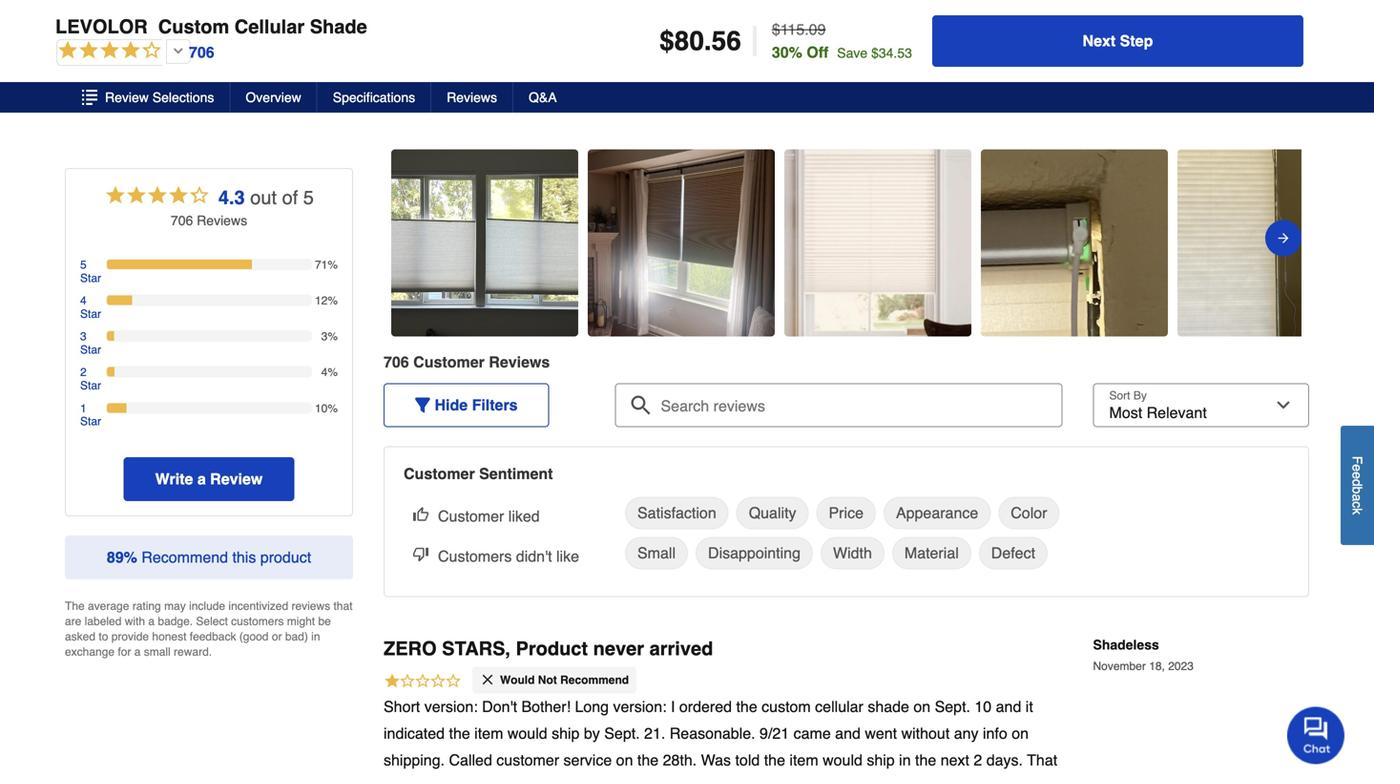 Task type: vqa. For each thing, say whether or not it's contained in the screenshot.


Task type: locate. For each thing, give the bounding box(es) containing it.
0 horizontal spatial reviews
[[447, 90, 497, 105]]

that
[[334, 600, 353, 613]]

2 down 3 star
[[80, 366, 87, 379]]

2 uploaded image image from the left
[[588, 233, 775, 252]]

specifications
[[333, 90, 415, 105]]

arrow right image
[[1276, 227, 1292, 249]]

in
[[311, 630, 320, 643], [899, 752, 911, 769]]

uploaded image image
[[391, 233, 579, 252], [588, 233, 775, 252], [785, 233, 972, 252]]

1 horizontal spatial would
[[823, 752, 863, 769]]

went
[[865, 725, 898, 742]]

0 horizontal spatial recommend
[[142, 548, 228, 566]]

0 horizontal spatial ship
[[552, 725, 580, 742]]

on right info
[[1012, 725, 1029, 742]]

the down the 9/21
[[764, 752, 786, 769]]

a right write
[[197, 470, 206, 488]]

a
[[197, 470, 206, 488], [1350, 494, 1366, 501], [148, 615, 155, 628], [134, 645, 141, 659]]

2 inside short version: don't bother! long version: i ordered the custom cellular shade on sept. 10 and it indicated the item would ship by sept. 21. reasonable. 9/21 came and went without any info on shipping. called customer service on the 28th. was told the item would ship in the next 2 days. th
[[974, 752, 983, 769]]

sentiment
[[479, 465, 553, 483]]

sept.
[[935, 698, 971, 716], [605, 725, 640, 742]]

customer up customers
[[438, 507, 504, 525]]

3 uploaded image image from the left
[[785, 233, 972, 252]]

customer for customer sentiment
[[404, 465, 475, 483]]

width button
[[821, 537, 885, 569]]

0 vertical spatial and
[[996, 698, 1022, 716]]

thumb down image
[[413, 547, 429, 562]]

step
[[1121, 32, 1154, 50]]

reviews
[[292, 600, 330, 613]]

sept. right by
[[605, 725, 640, 742]]

review inside 4.3 out of 5 706 review s
[[197, 213, 241, 228]]

0 vertical spatial on
[[914, 698, 931, 716]]

levolor
[[55, 16, 148, 38]]

80.56
[[675, 26, 742, 56]]

706 for 706
[[189, 43, 215, 61]]

f e e d b a c k button
[[1341, 426, 1375, 545]]

asked
[[65, 630, 95, 643]]

706
[[189, 43, 215, 61], [171, 213, 193, 228], [384, 353, 409, 371]]

0 vertical spatial small
[[638, 544, 676, 562]]

4.3 stars image containing 706
[[55, 38, 215, 67]]

review right write
[[210, 470, 263, 488]]

0 horizontal spatial 2
[[80, 366, 87, 379]]

recommend
[[142, 548, 228, 566], [561, 674, 629, 687]]

0 vertical spatial 706
[[189, 43, 215, 61]]

1 horizontal spatial $
[[772, 21, 781, 38]]

% left off
[[789, 43, 803, 61]]

would up customer
[[508, 725, 548, 742]]

review inside button
[[210, 470, 263, 488]]

without
[[902, 725, 950, 742]]

1 version: from the left
[[425, 698, 478, 716]]

4.3 stars image
[[55, 38, 215, 67], [104, 183, 211, 211]]

and down cellular
[[836, 725, 861, 742]]

would down came
[[823, 752, 863, 769]]

custom cellular shade
[[158, 16, 367, 38]]

recommend up long at the bottom of the page
[[561, 674, 629, 687]]

customer
[[414, 353, 485, 371], [404, 465, 475, 483], [438, 507, 504, 525]]

and
[[996, 698, 1022, 716], [836, 725, 861, 742]]

1 uploaded image image from the left
[[391, 233, 579, 252]]

2 version: from the left
[[613, 698, 667, 716]]

1 horizontal spatial recommend
[[561, 674, 629, 687]]

1 horizontal spatial s
[[542, 353, 550, 371]]

1 vertical spatial reviews
[[447, 90, 497, 105]]

customer up thumb up "image"
[[404, 465, 475, 483]]

0 horizontal spatial 5
[[80, 258, 87, 272]]

0 vertical spatial in
[[311, 630, 320, 643]]

star up 2 star
[[80, 343, 101, 357]]

it
[[1026, 698, 1034, 716]]

71%
[[315, 258, 338, 272]]

badge.
[[158, 615, 193, 628]]

exchange
[[65, 645, 115, 659]]

chat invite button image
[[1288, 706, 1346, 764]]

i
[[671, 698, 675, 716]]

star for 5
[[80, 271, 101, 285]]

3%
[[321, 330, 338, 343]]

reviews left 30 at right
[[635, 56, 740, 82]]

hide filters button
[[384, 383, 550, 427]]

version: up 21. in the bottom of the page
[[613, 698, 667, 716]]

material button
[[893, 537, 972, 569]]

in down be
[[311, 630, 320, 643]]

1 vertical spatial item
[[790, 752, 819, 769]]

on up the without in the bottom right of the page
[[914, 698, 931, 716]]

0 horizontal spatial $
[[660, 26, 675, 56]]

0 horizontal spatial sept.
[[605, 725, 640, 742]]

0 horizontal spatial on
[[616, 752, 633, 769]]

specifications button
[[318, 82, 432, 113]]

reviews
[[635, 56, 740, 82], [447, 90, 497, 105]]

never
[[594, 638, 644, 660]]

5
[[303, 187, 314, 209], [80, 258, 87, 272]]

disappointing button
[[696, 537, 813, 569]]

a up k
[[1350, 494, 1366, 501]]

2 star
[[80, 366, 101, 392]]

2 horizontal spatial uploaded image image
[[785, 233, 972, 252]]

% inside $ 115.09 30 % off save $ 34.53
[[789, 43, 803, 61]]

2 vertical spatial customer
[[438, 507, 504, 525]]

2 vertical spatial on
[[616, 752, 633, 769]]

review
[[105, 90, 149, 105], [197, 213, 241, 228], [489, 353, 542, 371], [210, 470, 263, 488]]

0 vertical spatial %
[[789, 43, 803, 61]]

star down 2 star
[[80, 415, 101, 428]]

1 horizontal spatial on
[[914, 698, 931, 716]]

hide filters
[[435, 396, 518, 414]]

4.3 stars image left 4.3 at the top of page
[[104, 183, 211, 211]]

2 horizontal spatial on
[[1012, 725, 1029, 742]]

1 horizontal spatial %
[[789, 43, 803, 61]]

q&a
[[529, 90, 557, 105]]

0 vertical spatial recommend
[[142, 548, 228, 566]]

s inside 4.3 out of 5 706 review s
[[241, 213, 247, 228]]

version: down 1 star image
[[425, 698, 478, 716]]

custom
[[762, 698, 811, 716]]

4 star from the top
[[80, 379, 101, 392]]

89 % recommend this product
[[107, 548, 311, 566]]

2 vertical spatial 706
[[384, 353, 409, 371]]

a inside "button"
[[1350, 494, 1366, 501]]

1 vertical spatial recommend
[[561, 674, 629, 687]]

% up rating
[[124, 548, 137, 566]]

706 for 706 customer review s
[[384, 353, 409, 371]]

s up hide filters button at the left of the page
[[542, 353, 550, 371]]

customer up hide
[[414, 353, 485, 371]]

1 vertical spatial in
[[899, 752, 911, 769]]

4%
[[321, 366, 338, 379]]

item down came
[[790, 752, 819, 769]]

quality
[[749, 504, 797, 522]]

write a review button
[[124, 457, 294, 501]]

0 horizontal spatial s
[[241, 213, 247, 228]]

5 right "of"
[[303, 187, 314, 209]]

next step button
[[933, 15, 1304, 67]]

ship down went
[[867, 752, 895, 769]]

ship left by
[[552, 725, 580, 742]]

item down don't
[[475, 725, 504, 742]]

2 right next at bottom
[[974, 752, 983, 769]]

review down 4.3 at the top of page
[[197, 213, 241, 228]]

5 star from the top
[[80, 415, 101, 428]]

0 horizontal spatial uploaded image image
[[391, 233, 579, 252]]

reviews button
[[432, 82, 514, 113]]

2 star from the top
[[80, 307, 101, 321]]

f e e d b a c k
[[1350, 456, 1366, 515]]

days.
[[987, 752, 1023, 769]]

3 star from the top
[[80, 343, 101, 357]]

write
[[155, 470, 193, 488]]

on right service
[[616, 752, 633, 769]]

1 horizontal spatial 5
[[303, 187, 314, 209]]

1 horizontal spatial version:
[[613, 698, 667, 716]]

like
[[557, 548, 580, 565]]

0 vertical spatial 2
[[80, 366, 87, 379]]

reward.
[[174, 645, 212, 659]]

1 star from the top
[[80, 271, 101, 285]]

close image
[[480, 672, 496, 688]]

2
[[80, 366, 87, 379], [974, 752, 983, 769]]

1 vertical spatial ship
[[867, 752, 895, 769]]

e
[[1350, 464, 1366, 472], [1350, 472, 1366, 479]]

3 star
[[80, 330, 101, 357]]

1 horizontal spatial small
[[638, 544, 676, 562]]

(good
[[239, 630, 269, 643]]

$ for 115.09
[[772, 21, 781, 38]]

list view image
[[82, 90, 97, 105]]

4.3 stars image down 'levolor'
[[55, 38, 215, 67]]

ship
[[552, 725, 580, 742], [867, 752, 895, 769]]

$ for 80.56
[[660, 26, 675, 56]]

star for 4
[[80, 307, 101, 321]]

reviews left q&a
[[447, 90, 497, 105]]

custom
[[158, 16, 229, 38]]

stars,
[[442, 638, 511, 660]]

would
[[508, 725, 548, 742], [823, 752, 863, 769]]

e up d
[[1350, 464, 1366, 472]]

star up "3"
[[80, 307, 101, 321]]

1 horizontal spatial in
[[899, 752, 911, 769]]

c
[[1350, 501, 1366, 508]]

was
[[701, 752, 731, 769]]

0 vertical spatial reviews
[[635, 56, 740, 82]]

1 star image
[[384, 672, 462, 691]]

star
[[80, 271, 101, 285], [80, 307, 101, 321], [80, 343, 101, 357], [80, 379, 101, 392], [80, 415, 101, 428]]

review up filters
[[489, 353, 542, 371]]

recommend up may
[[142, 548, 228, 566]]

s down 4.3 at the top of page
[[241, 213, 247, 228]]

next
[[941, 752, 970, 769]]

version:
[[425, 698, 478, 716], [613, 698, 667, 716]]

in down the without in the bottom right of the page
[[899, 752, 911, 769]]

1 horizontal spatial sept.
[[935, 698, 971, 716]]

1 vertical spatial 5
[[80, 258, 87, 272]]

small down satisfaction button
[[638, 544, 676, 562]]

5 inside 4.3 out of 5 706 review s
[[303, 187, 314, 209]]

short version: don't bother! long version: i ordered the custom cellular shade on sept. 10 and it indicated the item would ship by sept. 21. reasonable. 9/21 came and went without any info on shipping. called customer service on the 28th. was told the item would ship in the next 2 days. th
[[384, 698, 1060, 776]]

0 vertical spatial item
[[475, 725, 504, 742]]

1 horizontal spatial and
[[996, 698, 1022, 716]]

0 horizontal spatial and
[[836, 725, 861, 742]]

e up b
[[1350, 472, 1366, 479]]

overview button
[[230, 82, 318, 113]]

on
[[914, 698, 931, 716], [1012, 725, 1029, 742], [616, 752, 633, 769]]

706 inside 4.3 out of 5 706 review s
[[171, 213, 193, 228]]

0 horizontal spatial version:
[[425, 698, 478, 716]]

1 vertical spatial customer
[[404, 465, 475, 483]]

4 star
[[80, 294, 101, 321]]

0 vertical spatial 5
[[303, 187, 314, 209]]

0 horizontal spatial small
[[144, 645, 171, 659]]

0 vertical spatial would
[[508, 725, 548, 742]]

reviews inside button
[[447, 90, 497, 105]]

1 horizontal spatial reviews
[[635, 56, 740, 82]]

Search reviews text field
[[623, 383, 1055, 416]]

star up 1
[[80, 379, 101, 392]]

recommend for not
[[561, 674, 629, 687]]

1 horizontal spatial uploaded image image
[[588, 233, 775, 252]]

and left it
[[996, 698, 1022, 716]]

1 vertical spatial would
[[823, 752, 863, 769]]

the average rating may include incentivized reviews that are labeled with a badge. select customers might be asked to provide honest feedback (good or bad) in exchange for a small reward.
[[65, 600, 353, 659]]

1 vertical spatial 706
[[171, 213, 193, 228]]

satisfaction
[[638, 504, 717, 522]]

1 horizontal spatial ship
[[867, 752, 895, 769]]

write a review
[[155, 470, 263, 488]]

1 vertical spatial %
[[124, 548, 137, 566]]

customers didn't like
[[438, 548, 580, 565]]

sept. up any
[[935, 698, 971, 716]]

1 vertical spatial small
[[144, 645, 171, 659]]

0 horizontal spatial in
[[311, 630, 320, 643]]

1 horizontal spatial 2
[[974, 752, 983, 769]]

the
[[737, 698, 758, 716], [449, 725, 470, 742], [638, 752, 659, 769], [764, 752, 786, 769], [916, 752, 937, 769]]

out
[[250, 187, 277, 209]]

1 vertical spatial 2
[[974, 752, 983, 769]]

review right 'list view' image
[[105, 90, 149, 105]]

1 horizontal spatial item
[[790, 752, 819, 769]]

with
[[125, 615, 145, 628]]

0 vertical spatial 4.3 stars image
[[55, 38, 215, 67]]

star up 4 on the left top of page
[[80, 271, 101, 285]]

customers
[[438, 548, 512, 565]]

34.53
[[879, 45, 913, 61]]

might
[[287, 615, 315, 628]]

small down honest
[[144, 645, 171, 659]]

in inside the average rating may include incentivized reviews that are labeled with a badge. select customers might be asked to provide honest feedback (good or bad) in exchange for a small reward.
[[311, 630, 320, 643]]

0 vertical spatial s
[[241, 213, 247, 228]]

5 up 4 on the left top of page
[[80, 258, 87, 272]]



Task type: describe. For each thing, give the bounding box(es) containing it.
short
[[384, 698, 420, 716]]

thumb up image
[[413, 506, 429, 522]]

shade
[[868, 698, 910, 716]]

0 horizontal spatial would
[[508, 725, 548, 742]]

zero stars, product never arrived
[[384, 638, 713, 660]]

a right for
[[134, 645, 141, 659]]

november
[[1094, 660, 1146, 673]]

recommend for %
[[142, 548, 228, 566]]

2023
[[1169, 660, 1194, 673]]

2 e from the top
[[1350, 472, 1366, 479]]

came
[[794, 725, 831, 742]]

0 vertical spatial sept.
[[935, 698, 971, 716]]

called
[[449, 752, 492, 769]]

customer for customer liked
[[438, 507, 504, 525]]

by
[[584, 725, 600, 742]]

1
[[80, 402, 87, 415]]

review selections
[[105, 90, 214, 105]]

arrived
[[650, 638, 713, 660]]

0 vertical spatial customer
[[414, 353, 485, 371]]

customer
[[497, 752, 560, 769]]

incentivized
[[229, 600, 288, 613]]

next step
[[1083, 32, 1154, 50]]

price
[[829, 504, 864, 522]]

9/21
[[760, 725, 790, 742]]

4.3
[[218, 187, 245, 209]]

0 horizontal spatial %
[[124, 548, 137, 566]]

bad)
[[285, 630, 308, 643]]

1 vertical spatial on
[[1012, 725, 1029, 742]]

5 inside '5 star'
[[80, 258, 87, 272]]

3
[[80, 330, 87, 343]]

to
[[99, 630, 108, 643]]

1 e from the top
[[1350, 464, 1366, 472]]

in inside short version: don't bother! long version: i ordered the custom cellular shade on sept. 10 and it indicated the item would ship by sept. 21. reasonable. 9/21 came and went without any info on shipping. called customer service on the 28th. was told the item would ship in the next 2 days. th
[[899, 752, 911, 769]]

1 vertical spatial s
[[542, 353, 550, 371]]

color
[[1011, 504, 1048, 522]]

any
[[954, 725, 979, 742]]

4
[[80, 294, 87, 308]]

reasonable.
[[670, 725, 756, 742]]

would
[[500, 674, 535, 687]]

honest
[[152, 630, 187, 643]]

product
[[516, 638, 588, 660]]

info
[[983, 725, 1008, 742]]

didn't
[[516, 548, 552, 565]]

shipping.
[[384, 752, 445, 769]]

706 customer review s
[[384, 353, 550, 371]]

a down rating
[[148, 615, 155, 628]]

d
[[1350, 479, 1366, 486]]

product
[[260, 548, 311, 566]]

the down the without in the bottom right of the page
[[916, 752, 937, 769]]

selections
[[153, 90, 214, 105]]

2 inside 2 star
[[80, 366, 87, 379]]

defect button
[[979, 537, 1048, 569]]

appearance button
[[884, 497, 991, 529]]

quality button
[[737, 497, 809, 529]]

1 vertical spatial sept.
[[605, 725, 640, 742]]

average
[[88, 600, 129, 613]]

filters
[[472, 396, 518, 414]]

star for 2
[[80, 379, 101, 392]]

not
[[538, 674, 557, 687]]

this
[[232, 548, 256, 566]]

cable 8' high image image
[[1178, 233, 1365, 252]]

cellular
[[816, 698, 864, 716]]

price button
[[817, 497, 876, 529]]

the left custom
[[737, 698, 758, 716]]

zero
[[384, 638, 437, 660]]

overview
[[246, 90, 301, 105]]

0 vertical spatial ship
[[552, 725, 580, 742]]

4.3 out of 5 706 review s
[[171, 187, 314, 228]]

89
[[107, 548, 124, 566]]

shadeless november 18, 2023
[[1094, 637, 1194, 673]]

a inside button
[[197, 470, 206, 488]]

the down 21. in the bottom of the page
[[638, 752, 659, 769]]

defect
[[992, 544, 1036, 562]]

charging image image
[[981, 233, 1169, 252]]

save
[[838, 45, 868, 61]]

disappointing
[[708, 544, 801, 562]]

5 star
[[80, 258, 101, 285]]

2 horizontal spatial $
[[872, 45, 879, 61]]

shade
[[310, 16, 367, 38]]

customer sentiment
[[404, 465, 553, 483]]

1 vertical spatial and
[[836, 725, 861, 742]]

star for 1
[[80, 415, 101, 428]]

filter image
[[415, 398, 431, 413]]

color button
[[999, 497, 1060, 529]]

30
[[772, 43, 789, 61]]

k
[[1350, 508, 1366, 515]]

long
[[575, 698, 609, 716]]

10
[[975, 698, 992, 716]]

select
[[196, 615, 228, 628]]

small button
[[625, 537, 688, 569]]

are
[[65, 615, 81, 628]]

q&a button
[[514, 82, 572, 113]]

labeled
[[85, 615, 122, 628]]

28th.
[[663, 752, 697, 769]]

appearance
[[896, 504, 979, 522]]

may
[[164, 600, 186, 613]]

0 horizontal spatial item
[[475, 725, 504, 742]]

include
[[189, 600, 225, 613]]

don't
[[482, 698, 517, 716]]

cellular
[[235, 16, 305, 38]]

1 star
[[80, 402, 101, 428]]

small inside the average rating may include incentivized reviews that are labeled with a badge. select customers might be asked to provide honest feedback (good or bad) in exchange for a small reward.
[[144, 645, 171, 659]]

told
[[736, 752, 760, 769]]

small inside button
[[638, 544, 676, 562]]

star for 3
[[80, 343, 101, 357]]

1 vertical spatial 4.3 stars image
[[104, 183, 211, 211]]

12%
[[315, 294, 338, 308]]

review inside "button"
[[105, 90, 149, 105]]

width
[[833, 544, 872, 562]]

the up called
[[449, 725, 470, 742]]



